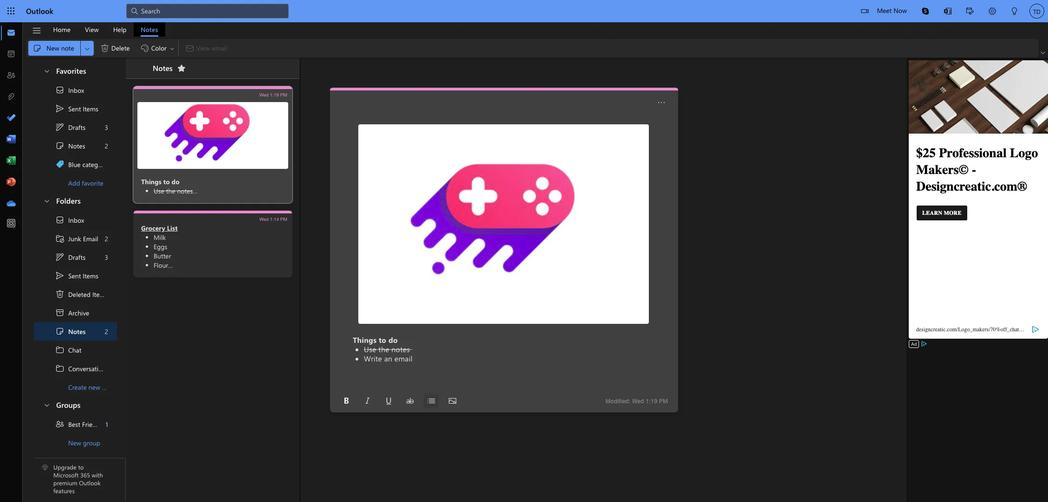Task type: describe. For each thing, give the bounding box(es) containing it.

[[862, 7, 869, 15]]

notes heading
[[141, 58, 189, 79]]

 button
[[382, 394, 397, 409]]

category
[[82, 160, 108, 169]]

2  notes from the top
[[55, 327, 86, 336]]

1:19 inside edit note starting with things to do main content
[[646, 398, 658, 405]]

things to do use the notes write an email
[[353, 335, 413, 364]]

 tree item
[[34, 304, 117, 322]]

email
[[395, 354, 413, 364]]

history
[[108, 364, 128, 373]]

 button
[[937, 0, 960, 24]]

 archive
[[55, 308, 89, 318]]

article inside edit note starting with things to do main content
[[330, 120, 678, 390]]

 tree item for 
[[34, 81, 117, 99]]

new inside tree item
[[68, 439, 81, 448]]

3 2 from the top
[[105, 327, 108, 336]]

 for  conversation history
[[55, 364, 65, 374]]

upgrade to microsoft 365 with premium outlook features
[[53, 464, 103, 495]]


[[990, 7, 997, 15]]

modified : wed 1:19 pm
[[606, 398, 669, 405]]

milk
[[154, 233, 166, 242]]

 for folders
[[43, 197, 51, 205]]

favorites tree item
[[34, 62, 117, 81]]

to for things to do use the notes
[[163, 177, 170, 186]]

powerpoint image
[[7, 178, 16, 187]]

 conversation history
[[55, 364, 128, 374]]

edit note starting with things to do main content
[[330, 88, 679, 413]]

this note contains one image. open note starting with: things to do last edited: wed 1:19 pm. tree item
[[133, 86, 293, 203]]

Editing note text field
[[353, 335, 655, 390]]

flour
[[154, 261, 168, 270]]

 inside 'favorites' tree
[[55, 104, 65, 113]]

outlook link
[[26, 0, 53, 22]]

best
[[68, 420, 80, 429]]

open note starting with: grocery list last edited: wed 1:14 pm. tree item
[[133, 211, 293, 278]]

wed inside edit note starting with things to do main content
[[633, 398, 645, 405]]

notes 
[[153, 63, 186, 73]]

eggs
[[154, 242, 167, 251]]

 delete
[[100, 44, 130, 53]]

excel image
[[7, 157, 16, 166]]

list
[[167, 224, 178, 233]]

 button
[[1004, 0, 1027, 24]]

sent inside 'favorites' tree
[[68, 104, 81, 113]]

 button
[[360, 394, 375, 409]]

 inside 'favorites' tree
[[55, 141, 65, 151]]

 for 
[[55, 85, 65, 95]]

chat inside  best friends chat
[[105, 420, 118, 429]]

add favorite
[[68, 179, 104, 187]]


[[945, 7, 952, 15]]

2  tree item from the top
[[34, 267, 117, 285]]

write
[[364, 354, 382, 364]]

1
[[106, 420, 108, 429]]

home
[[53, 25, 71, 34]]

drafts for 
[[68, 253, 86, 262]]

 button
[[1040, 48, 1048, 58]]

note
[[61, 44, 74, 52]]

pm for wed 1:14 pm grocery list milk eggs butter flour
[[280, 216, 288, 222]]

 color 
[[140, 44, 175, 53]]

 button
[[339, 394, 354, 409]]

set your advertising preferences image
[[921, 341, 929, 348]]

 button
[[27, 23, 46, 39]]

friends
[[82, 420, 103, 429]]

files image
[[7, 92, 16, 102]]

 inbox for 
[[55, 85, 84, 95]]

pm for wed 1:19 pm
[[280, 92, 288, 98]]

deleted
[[68, 290, 91, 299]]

folder
[[102, 383, 119, 392]]

notes for things to do use the notes write an email
[[392, 345, 410, 354]]

1  tree item from the top
[[34, 341, 117, 360]]

favorites
[[56, 66, 86, 76]]

 sent items for 1st  tree item from the bottom of the page
[[55, 271, 98, 281]]


[[967, 7, 975, 15]]

 inbox for 
[[55, 216, 84, 225]]


[[449, 398, 457, 405]]

items for  tree item at left
[[92, 290, 108, 299]]

do for things to do use the notes
[[172, 177, 180, 186]]

mail image
[[7, 28, 16, 38]]

 best friends chat
[[55, 420, 118, 429]]

2 vertical spatial 
[[55, 327, 65, 336]]

2 inside 'favorites' tree
[[105, 141, 108, 150]]

 notes inside 'favorites' tree
[[55, 141, 85, 151]]

 button for groups
[[39, 397, 54, 414]]


[[923, 7, 930, 15]]

junk
[[68, 234, 81, 243]]

1:14
[[270, 216, 279, 222]]

onedrive image
[[7, 199, 16, 209]]

2  tree item from the top
[[34, 360, 128, 378]]

1:19 inside this note contains one image. open note starting with: things to do last edited: wed 1:19 pm. tree item
[[270, 92, 279, 98]]

2 inside the  tree item
[[105, 234, 108, 243]]

 button for favorites
[[39, 62, 54, 79]]

view button
[[78, 22, 106, 37]]

more apps image
[[7, 219, 16, 229]]

with
[[92, 472, 103, 480]]


[[343, 398, 350, 405]]


[[140, 44, 149, 53]]

 for  chat
[[55, 346, 65, 355]]

 button for folders
[[39, 192, 54, 210]]


[[177, 64, 186, 73]]

 new note
[[33, 44, 74, 53]]

new
[[89, 383, 100, 392]]

 button
[[960, 0, 982, 24]]

meet now
[[878, 6, 908, 15]]

help button
[[106, 22, 134, 37]]

 blue category
[[55, 160, 108, 169]]


[[55, 160, 65, 169]]

wed for wed 1:19 pm
[[260, 92, 269, 98]]

new group
[[68, 439, 100, 448]]

do for things to do use the notes write an email
[[389, 335, 398, 345]]

upgrade
[[53, 464, 77, 472]]

folders
[[56, 196, 81, 206]]

 inside tree
[[55, 271, 65, 281]]

td image
[[1030, 4, 1045, 19]]

365
[[80, 472, 90, 480]]

 button
[[174, 61, 189, 76]]

 button
[[81, 41, 94, 56]]

wed for wed 1:14 pm grocery list milk eggs butter flour
[[260, 216, 269, 222]]

pm inside edit note starting with things to do main content
[[660, 398, 669, 405]]

things to do use the notes
[[141, 177, 193, 196]]

groups tree item
[[34, 397, 117, 415]]


[[55, 308, 65, 318]]

premium
[[53, 480, 77, 487]]

tab list inside application
[[46, 22, 165, 37]]

 button
[[915, 0, 937, 22]]


[[407, 398, 414, 405]]

 chat
[[55, 346, 82, 355]]



Task type: vqa. For each thing, say whether or not it's contained in the screenshot.
Nothing inside the nothing in folder looks empty over here.
no



Task type: locate. For each thing, give the bounding box(es) containing it.
0 vertical spatial  tree item
[[34, 81, 117, 99]]

 search field
[[126, 0, 289, 21]]

application containing outlook
[[0, 0, 1049, 503]]

2 inbox from the top
[[68, 216, 84, 225]]

1  drafts from the top
[[55, 123, 86, 132]]

 down " chat"
[[55, 364, 65, 374]]

view
[[85, 25, 99, 34]]

sent inside tree
[[68, 272, 81, 280]]

3 up category
[[105, 123, 108, 132]]

things inside things to do use the notes write an email
[[353, 335, 377, 345]]

2 up category
[[105, 141, 108, 150]]


[[428, 398, 435, 405]]

 drafts for 
[[55, 253, 86, 262]]

1 horizontal spatial things
[[353, 335, 377, 345]]

notes inside things to do use the notes
[[177, 187, 193, 196]]

to inside things to do use the notes
[[163, 177, 170, 186]]

1  tree item from the top
[[34, 137, 117, 155]]

0 vertical spatial  tree item
[[34, 99, 117, 118]]

0 vertical spatial 2
[[105, 141, 108, 150]]

 button left folders
[[39, 192, 54, 210]]

 tree item up blue at the left top of page
[[34, 137, 117, 155]]

an
[[384, 354, 393, 364]]

pm inside tree item
[[280, 92, 288, 98]]


[[1042, 51, 1046, 55]]

1 vertical spatial  button
[[39, 192, 54, 210]]

1 3 from the top
[[105, 123, 108, 132]]

1 vertical spatial things
[[353, 335, 377, 345]]

0 horizontal spatial the
[[166, 187, 175, 196]]

1 vertical spatial new
[[68, 439, 81, 448]]

 tree item for 
[[34, 248, 117, 267]]

2 vertical spatial wed
[[633, 398, 645, 405]]

outlook inside outlook banner
[[26, 6, 53, 16]]

new left the note
[[46, 44, 59, 52]]

premium features image
[[42, 465, 48, 472]]


[[55, 234, 65, 243]]

the inside things to do use the notes
[[166, 187, 175, 196]]

use inside things to do use the notes
[[154, 187, 164, 196]]

 tree item
[[34, 137, 117, 155], [34, 322, 117, 341]]

tree containing 
[[34, 211, 128, 397]]

the for things to do use the notes
[[166, 187, 175, 196]]

use inside things to do use the notes write an email
[[364, 345, 377, 354]]

inbox for 
[[68, 216, 84, 225]]

 button left groups
[[39, 397, 54, 414]]

items inside 'favorites' tree
[[83, 104, 98, 113]]

notes down the  'tree item' at left
[[68, 327, 86, 336]]

0 horizontal spatial 1:19
[[270, 92, 279, 98]]


[[55, 346, 65, 355], [55, 364, 65, 374]]

use left an
[[364, 345, 377, 354]]

0 vertical spatial use
[[154, 187, 164, 196]]

0 vertical spatial items
[[83, 104, 98, 113]]

the inside things to do use the notes write an email
[[379, 345, 390, 354]]

 tree item down favorites
[[34, 81, 117, 99]]

1  tree item from the top
[[34, 99, 117, 118]]

 inside dropdown button
[[84, 45, 91, 52]]

1 vertical spatial 
[[55, 141, 65, 151]]


[[100, 44, 110, 53], [55, 290, 65, 299]]

2 down the  'tree item' at left
[[105, 327, 108, 336]]

notes right write
[[392, 345, 410, 354]]

wed inside tree item
[[260, 92, 269, 98]]

create new folder tree item
[[34, 378, 119, 397]]

 left groups
[[43, 402, 51, 409]]

new group tree item
[[34, 434, 117, 452]]

0 vertical spatial  inbox
[[55, 85, 84, 95]]

 button
[[39, 62, 54, 79], [39, 192, 54, 210], [39, 397, 54, 414]]

the
[[166, 187, 175, 196], [379, 345, 390, 354]]

features
[[53, 487, 75, 495]]

1  notes from the top
[[55, 141, 85, 151]]

0 vertical spatial sent
[[68, 104, 81, 113]]

2 vertical spatial to
[[78, 464, 84, 472]]

1 vertical spatial 1:19
[[646, 398, 658, 405]]

application
[[0, 0, 1049, 503]]

0 vertical spatial  button
[[39, 62, 54, 79]]

 tree item down junk
[[34, 248, 117, 267]]

color
[[151, 44, 167, 52]]

2  tree item from the top
[[34, 248, 117, 267]]

 drafts inside 'favorites' tree
[[55, 123, 86, 132]]

use
[[154, 187, 164, 196], [364, 345, 377, 354]]

meet
[[878, 6, 893, 15]]


[[55, 420, 65, 429]]

calendar image
[[7, 50, 16, 59]]

favorite
[[82, 179, 104, 187]]

microsoft
[[53, 472, 79, 480]]

0 vertical spatial the
[[166, 187, 175, 196]]

inbox inside 'favorites' tree
[[68, 86, 84, 95]]

0 horizontal spatial to
[[78, 464, 84, 472]]

1  button from the top
[[39, 62, 54, 79]]


[[1012, 7, 1019, 15]]

0 vertical spatial  notes
[[55, 141, 85, 151]]

items for 1st  tree item from the bottom of the page
[[83, 272, 98, 280]]

items right deleted
[[92, 290, 108, 299]]

outlook inside upgrade to microsoft 365 with premium outlook features
[[79, 480, 101, 487]]

tree
[[34, 211, 128, 397]]

things for things to do use the notes write an email
[[353, 335, 377, 345]]

blue
[[68, 160, 81, 169]]

0 horizontal spatial chat
[[68, 346, 82, 355]]

1 vertical spatial outlook
[[79, 480, 101, 487]]

wed 1:19 pm
[[260, 92, 288, 98]]

2  from the top
[[55, 253, 65, 262]]

 inside 'favorites' tree
[[55, 123, 65, 132]]

pm inside wed 1:14 pm grocery list milk eggs butter flour
[[280, 216, 288, 222]]

1 horizontal spatial 
[[100, 44, 110, 53]]

1 horizontal spatial outlook
[[79, 480, 101, 487]]

2 horizontal spatial to
[[379, 335, 387, 345]]

notes
[[177, 187, 193, 196], [392, 345, 410, 354]]

word image
[[7, 135, 16, 144]]

notes inside things to do use the notes write an email
[[392, 345, 410, 354]]

0 vertical spatial notes
[[177, 187, 193, 196]]

drafts for 
[[68, 123, 86, 132]]

 tree item
[[34, 99, 117, 118], [34, 267, 117, 285]]

 sent items down the 'favorites' tree item
[[55, 104, 98, 113]]

styles toolbar toolbar
[[336, 394, 464, 409]]

1 vertical spatial  sent items
[[55, 271, 98, 281]]

2  button from the top
[[39, 192, 54, 210]]

 for groups
[[43, 402, 51, 409]]

 for 
[[55, 216, 65, 225]]

 tree item down the 'favorites' tree item
[[34, 99, 117, 118]]

 notes
[[55, 141, 85, 151], [55, 327, 86, 336]]

 drafts inside tree
[[55, 253, 86, 262]]

notes inside button
[[141, 25, 158, 34]]

 tree item
[[34, 118, 117, 137], [34, 248, 117, 267]]

1 vertical spatial pm
[[280, 216, 288, 222]]

inbox for 
[[68, 86, 84, 95]]

1 horizontal spatial new
[[68, 439, 81, 448]]

sent down the 'favorites' tree item
[[68, 104, 81, 113]]

article
[[330, 120, 678, 390]]


[[33, 44, 42, 53], [55, 141, 65, 151], [55, 327, 65, 336]]

0 vertical spatial 
[[55, 85, 65, 95]]

1 vertical spatial  tree item
[[34, 248, 117, 267]]

1 vertical spatial  inbox
[[55, 216, 84, 225]]

edit group
[[28, 39, 177, 58]]

1 horizontal spatial chat
[[105, 420, 118, 429]]

items for 2nd  tree item from the bottom
[[83, 104, 98, 113]]

2  inbox from the top
[[55, 216, 84, 225]]

 button
[[403, 394, 418, 409]]

0 vertical spatial wed
[[260, 92, 269, 98]]

0 vertical spatial  tree item
[[34, 118, 117, 137]]

 for  delete
[[100, 44, 110, 53]]

1 horizontal spatial the
[[379, 345, 390, 354]]

2 sent from the top
[[68, 272, 81, 280]]

notes up 
[[141, 25, 158, 34]]

 right the note
[[84, 45, 91, 52]]

items
[[83, 104, 98, 113], [83, 272, 98, 280], [92, 290, 108, 299]]

notes for things to do use the notes
[[177, 187, 193, 196]]

 down favorites
[[55, 85, 65, 95]]

use for things to do use the notes
[[154, 187, 164, 196]]

3
[[105, 123, 108, 132], [105, 253, 108, 262]]

 inbox up junk
[[55, 216, 84, 225]]

1 vertical spatial 2
[[105, 234, 108, 243]]

1 horizontal spatial do
[[389, 335, 398, 345]]

 down favorites
[[55, 104, 65, 113]]

1  inbox from the top
[[55, 85, 84, 95]]

left-rail-appbar navigation
[[2, 22, 20, 215]]

 tree item for 
[[34, 118, 117, 137]]

 drafts
[[55, 123, 86, 132], [55, 253, 86, 262]]

tab list containing home
[[46, 22, 165, 37]]

 up 
[[55, 141, 65, 151]]


[[385, 398, 393, 405]]

notes inside 'favorites' tree
[[68, 141, 85, 150]]

1 vertical spatial drafts
[[68, 253, 86, 262]]

chat right 'friends'
[[105, 420, 118, 429]]

delete
[[111, 44, 130, 52]]

0 vertical spatial drafts
[[68, 123, 86, 132]]

1 vertical spatial  tree item
[[34, 211, 117, 229]]

2  from the top
[[55, 271, 65, 281]]

add favorite tree item
[[34, 174, 117, 192]]

groups
[[56, 400, 81, 410]]

1 vertical spatial 
[[55, 290, 65, 299]]

new
[[46, 44, 59, 52], [68, 439, 81, 448]]

1 vertical spatial  notes
[[55, 327, 86, 336]]

ad
[[912, 341, 918, 347]]

2  from the top
[[55, 364, 65, 374]]

 inside  new note
[[33, 44, 42, 53]]

 inside tree item
[[55, 290, 65, 299]]

2  tree item from the top
[[34, 322, 117, 341]]

 tree item up junk
[[34, 211, 117, 229]]

0 vertical spatial 
[[100, 44, 110, 53]]

0 vertical spatial  drafts
[[55, 123, 86, 132]]

3 down the  tree item
[[105, 253, 108, 262]]

1 vertical spatial sent
[[68, 272, 81, 280]]

chat up conversation
[[68, 346, 82, 355]]

2 3 from the top
[[105, 253, 108, 262]]

2  drafts from the top
[[55, 253, 86, 262]]

2  sent items from the top
[[55, 271, 98, 281]]

people image
[[7, 71, 16, 80]]

 inside 'favorites' tree
[[55, 85, 65, 95]]

0 horizontal spatial new
[[46, 44, 59, 52]]

 button inside groups 'tree item'
[[39, 397, 54, 414]]


[[55, 123, 65, 132], [55, 253, 65, 262]]

 button down  new note
[[39, 62, 54, 79]]

 tree item up conversation
[[34, 341, 117, 360]]

 tree item
[[34, 81, 117, 99], [34, 211, 117, 229]]

 inbox inside 'favorites' tree
[[55, 85, 84, 95]]

:
[[629, 398, 631, 405]]

the up list
[[166, 187, 175, 196]]

 junk email
[[55, 234, 98, 243]]

create new folder
[[68, 383, 119, 392]]

3 inside 'favorites' tree
[[105, 123, 108, 132]]

drafts down  junk email
[[68, 253, 86, 262]]

drafts inside 'favorites' tree
[[68, 123, 86, 132]]

new left group
[[68, 439, 81, 448]]

 inside the 'favorites' tree item
[[43, 67, 51, 75]]

0 vertical spatial do
[[172, 177, 180, 186]]

1 2 from the top
[[105, 141, 108, 150]]

create
[[68, 383, 87, 392]]


[[364, 398, 372, 405]]

0 vertical spatial outlook
[[26, 6, 53, 16]]

 sent items up  tree item at left
[[55, 271, 98, 281]]

1 horizontal spatial use
[[364, 345, 377, 354]]

 left delete
[[100, 44, 110, 53]]

 button inside the 'favorites' tree item
[[39, 62, 54, 79]]

1 vertical spatial 
[[55, 364, 65, 374]]

modified
[[606, 398, 629, 405]]

inbox up  junk email
[[68, 216, 84, 225]]

wed
[[260, 92, 269, 98], [260, 216, 269, 222], [633, 398, 645, 405]]

1 vertical spatial the
[[379, 345, 390, 354]]

1 vertical spatial 
[[55, 271, 65, 281]]

0 horizontal spatial outlook
[[26, 6, 53, 16]]

1 vertical spatial 
[[55, 216, 65, 225]]

folders tree item
[[34, 192, 117, 211]]

1 drafts from the top
[[68, 123, 86, 132]]

 tree item
[[34, 229, 117, 248]]

conversation
[[68, 364, 106, 373]]

2 vertical spatial pm
[[660, 398, 669, 405]]

 sent items inside tree
[[55, 271, 98, 281]]

use up grocery
[[154, 187, 164, 196]]

1 vertical spatial 
[[55, 253, 65, 262]]

3 for 
[[105, 253, 108, 262]]

favorites tree
[[34, 59, 117, 192]]

3  button from the top
[[39, 397, 54, 414]]

sent up  tree item at left
[[68, 272, 81, 280]]

outlook banner
[[0, 0, 1049, 24]]

notes
[[141, 25, 158, 34], [153, 63, 173, 73], [68, 141, 85, 150], [68, 327, 86, 336]]

 notes up blue at the left top of page
[[55, 141, 85, 151]]

1 vertical spatial chat
[[105, 420, 118, 429]]

to
[[163, 177, 170, 186], [379, 335, 387, 345], [78, 464, 84, 472]]

0 horizontal spatial 
[[55, 290, 65, 299]]

 up  tree item at left
[[55, 271, 65, 281]]

0 vertical spatial  tree item
[[34, 137, 117, 155]]

0 horizontal spatial do
[[172, 177, 180, 186]]

 inside folders tree item
[[43, 197, 51, 205]]

1  from the top
[[55, 85, 65, 95]]


[[84, 45, 91, 52], [170, 46, 175, 51], [43, 67, 51, 75], [43, 197, 51, 205], [43, 402, 51, 409]]

 button inside folders tree item
[[39, 192, 54, 210]]

outlook up  button
[[26, 6, 53, 16]]

0 vertical spatial 
[[55, 346, 65, 355]]

 button
[[446, 394, 460, 409]]

image from laptop,  image. image
[[359, 124, 649, 324]]

 inbox
[[55, 85, 84, 95], [55, 216, 84, 225]]

do inside things to do use the notes
[[172, 177, 180, 186]]

 up  conversation history
[[55, 346, 65, 355]]

2 vertical spatial 2
[[105, 327, 108, 336]]

 down 
[[55, 253, 65, 262]]

items inside  deleted items
[[92, 290, 108, 299]]

the left email
[[379, 345, 390, 354]]

1 vertical spatial items
[[83, 272, 98, 280]]

 down 
[[55, 327, 65, 336]]

0 vertical spatial 
[[55, 123, 65, 132]]

inbox inside tree
[[68, 216, 84, 225]]

1 vertical spatial  drafts
[[55, 253, 86, 262]]

 tree item
[[34, 415, 118, 434]]


[[55, 85, 65, 95], [55, 216, 65, 225]]

 inside groups 'tree item'
[[43, 402, 51, 409]]

the for things to do use the notes write an email
[[379, 345, 390, 354]]

now
[[894, 6, 908, 15]]

0 vertical spatial chat
[[68, 346, 82, 355]]

to for things to do use the notes write an email
[[379, 335, 387, 345]]

 right color at the left of the page
[[170, 46, 175, 51]]

 tree item up  tree item
[[34, 118, 117, 137]]

notes button
[[134, 22, 165, 37]]

inbox
[[68, 86, 84, 95], [68, 216, 84, 225]]

 button
[[424, 394, 439, 409]]

outlook right premium
[[79, 480, 101, 487]]

1 vertical spatial notes
[[392, 345, 410, 354]]

1  from the top
[[55, 346, 65, 355]]

drafts
[[68, 123, 86, 132], [68, 253, 86, 262]]

to inside things to do use the notes write an email
[[379, 335, 387, 345]]

 up 
[[55, 123, 65, 132]]

article containing things to do
[[330, 120, 678, 390]]

2  tree item from the top
[[34, 211, 117, 229]]

wed 1:14 pm grocery list milk eggs butter flour
[[141, 216, 288, 270]]

 tree item up deleted
[[34, 267, 117, 285]]

notes up list
[[177, 187, 193, 196]]

drafts inside tree
[[68, 253, 86, 262]]

2 right email
[[105, 234, 108, 243]]

3 for 
[[105, 123, 108, 132]]

items down the 'favorites' tree item
[[83, 104, 98, 113]]

do inside things to do use the notes write an email
[[389, 335, 398, 345]]

notes up  tree item
[[68, 141, 85, 150]]

1 horizontal spatial 1:19
[[646, 398, 658, 405]]

 for 
[[55, 253, 65, 262]]

 left folders
[[43, 197, 51, 205]]

things for things to do use the notes
[[141, 177, 162, 186]]

 inside tree
[[55, 216, 65, 225]]

1 vertical spatial to
[[379, 335, 387, 345]]

1 vertical spatial use
[[364, 345, 377, 354]]

chat
[[68, 346, 82, 355], [105, 420, 118, 429]]

things
[[141, 177, 162, 186], [353, 335, 377, 345]]

0 vertical spatial pm
[[280, 92, 288, 98]]

 sent items inside 'favorites' tree
[[55, 104, 98, 113]]

1  tree item from the top
[[34, 118, 117, 137]]

1 horizontal spatial to
[[163, 177, 170, 186]]

0 vertical spatial 
[[33, 44, 42, 53]]

0 vertical spatial things
[[141, 177, 162, 186]]

 inbox down favorites
[[55, 85, 84, 95]]

2 vertical spatial items
[[92, 290, 108, 299]]

0 vertical spatial 1:19
[[270, 92, 279, 98]]

1  sent items from the top
[[55, 104, 98, 113]]

sent
[[68, 104, 81, 113], [68, 272, 81, 280]]

0 vertical spatial  sent items
[[55, 104, 98, 113]]

notes inside notes 
[[153, 63, 173, 73]]


[[130, 7, 139, 16]]

new inside  new note
[[46, 44, 59, 52]]

0 horizontal spatial notes
[[177, 187, 193, 196]]

inbox down the 'favorites' tree item
[[68, 86, 84, 95]]

 up 
[[55, 216, 65, 225]]

 sent items
[[55, 104, 98, 113], [55, 271, 98, 281]]

1 vertical spatial inbox
[[68, 216, 84, 225]]

 inside  delete
[[100, 44, 110, 53]]

email
[[83, 234, 98, 243]]

1 vertical spatial  tree item
[[34, 267, 117, 285]]

 for  deleted items
[[55, 290, 65, 299]]

wed inside wed 1:14 pm grocery list milk eggs butter flour
[[260, 216, 269, 222]]

to do image
[[7, 114, 16, 123]]

 for 
[[55, 123, 65, 132]]

0 vertical spatial 3
[[105, 123, 108, 132]]

1 sent from the top
[[68, 104, 81, 113]]

 sent items for 2nd  tree item from the bottom
[[55, 104, 98, 113]]

 drafts up blue at the left top of page
[[55, 123, 86, 132]]

grocery
[[141, 224, 165, 233]]

0 horizontal spatial things
[[141, 177, 162, 186]]

 tree item for 
[[34, 211, 117, 229]]

2 drafts from the top
[[68, 253, 86, 262]]

1  from the top
[[55, 104, 65, 113]]

0 vertical spatial inbox
[[68, 86, 84, 95]]

drafts up  tree item
[[68, 123, 86, 132]]

 tree item up create
[[34, 360, 128, 378]]

1 inbox from the top
[[68, 86, 84, 95]]

2  from the top
[[55, 216, 65, 225]]

 button
[[982, 0, 1004, 24]]

archive
[[68, 309, 89, 318]]

 up 
[[55, 290, 65, 299]]

0 vertical spatial 
[[55, 104, 65, 113]]

notes left 
[[153, 63, 173, 73]]


[[658, 99, 666, 106]]

1 vertical spatial  tree item
[[34, 322, 117, 341]]

 inside  color 
[[170, 46, 175, 51]]

 tree item
[[34, 285, 117, 304]]

 tree item
[[34, 341, 117, 360], [34, 360, 128, 378]]

 drafts down junk
[[55, 253, 86, 262]]

chat inside " chat"
[[68, 346, 82, 355]]

1 vertical spatial wed
[[260, 216, 269, 222]]

 down  new note
[[43, 67, 51, 75]]

2 2 from the top
[[105, 234, 108, 243]]

0 vertical spatial to
[[163, 177, 170, 186]]

 button
[[655, 95, 669, 110]]

things inside things to do use the notes
[[141, 177, 162, 186]]

 deleted items
[[55, 290, 108, 299]]

help
[[113, 25, 127, 34]]

 tree item down  archive
[[34, 322, 117, 341]]

Search for email, meetings, files and more. field
[[140, 6, 283, 16]]

tab list
[[46, 22, 165, 37]]

home button
[[46, 22, 78, 37]]

 tree item
[[34, 155, 117, 174]]

2 vertical spatial  button
[[39, 397, 54, 414]]

to for upgrade to microsoft 365 with premium outlook features
[[78, 464, 84, 472]]

0 vertical spatial new
[[46, 44, 59, 52]]

1 vertical spatial 3
[[105, 253, 108, 262]]

 down  on the left top
[[33, 44, 42, 53]]

1  from the top
[[55, 123, 65, 132]]

1 vertical spatial do
[[389, 335, 398, 345]]

0 horizontal spatial use
[[154, 187, 164, 196]]

items up  deleted items
[[83, 272, 98, 280]]


[[32, 26, 42, 36]]

 drafts for 
[[55, 123, 86, 132]]

to inside upgrade to microsoft 365 with premium outlook features
[[78, 464, 84, 472]]

1  tree item from the top
[[34, 81, 117, 99]]

use for things to do use the notes write an email
[[364, 345, 377, 354]]

butter
[[154, 252, 171, 261]]

 for favorites
[[43, 67, 51, 75]]

 notes down  archive
[[55, 327, 86, 336]]

1 horizontal spatial notes
[[392, 345, 410, 354]]



